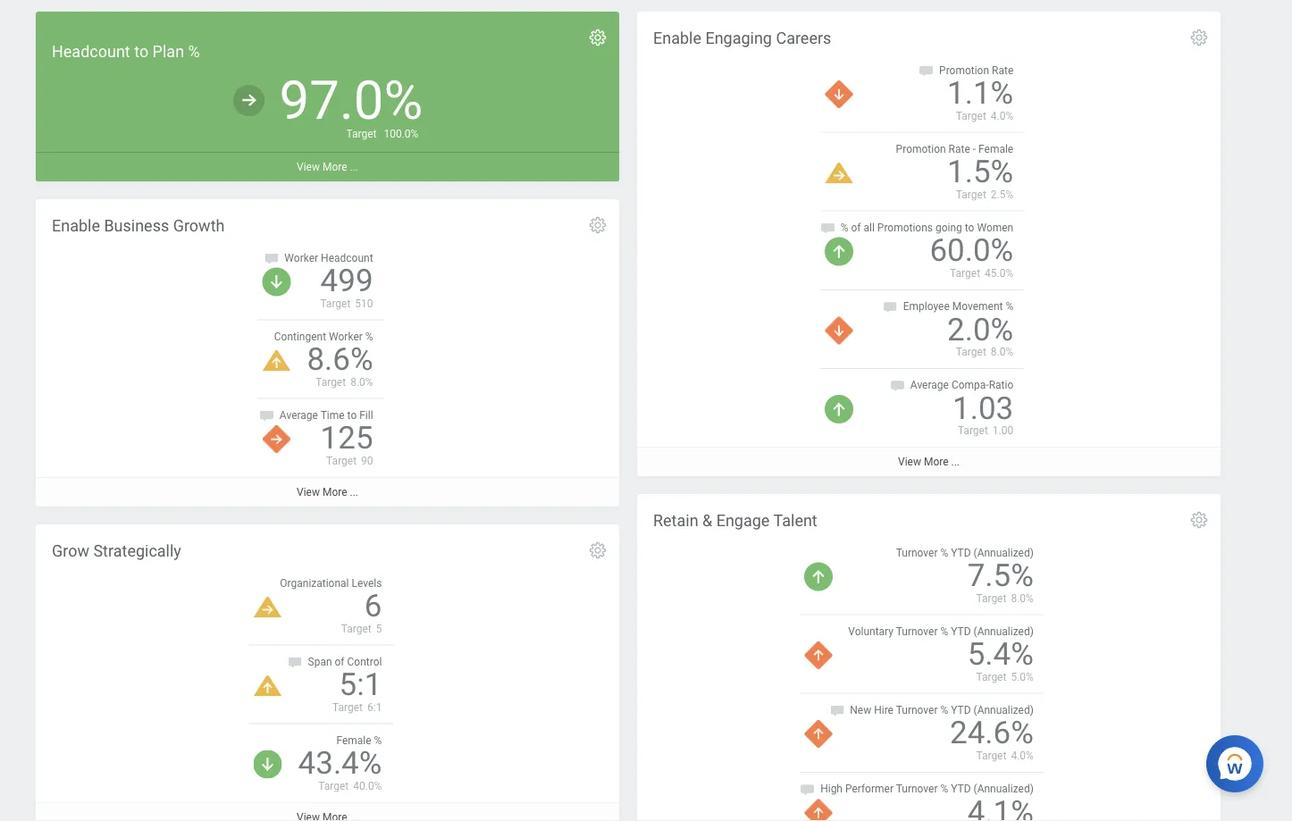 Task type: describe. For each thing, give the bounding box(es) containing it.
1 (annualized) from the top
[[974, 547, 1034, 559]]

target for 5:1
[[333, 702, 363, 714]]

voluntary turnover % ytd (annualized)
[[849, 626, 1034, 638]]

to inside enable business growth element
[[347, 410, 357, 422]]

0 vertical spatial view more ... link
[[36, 152, 619, 182]]

ratio
[[989, 379, 1014, 392]]

0 vertical spatial up good image
[[825, 238, 853, 266]]

retain & engage talent
[[653, 512, 818, 531]]

up bad image for high performer turnover % ytd (annualized)
[[805, 799, 833, 821]]

ytd inside button
[[951, 783, 971, 796]]

enable business growth
[[52, 217, 225, 236]]

% left 5.4% at the right
[[941, 626, 949, 638]]

promotion rate - female
[[896, 143, 1014, 156]]

-
[[973, 143, 976, 156]]

60.0%
[[930, 233, 1014, 269]]

all
[[864, 222, 875, 234]]

enable engaging careers element
[[637, 12, 1221, 477]]

97.0% target 100.0%
[[279, 70, 423, 141]]

headcount inside enable business growth element
[[321, 252, 373, 264]]

growth
[[173, 217, 225, 236]]

neutral warning image
[[253, 597, 282, 618]]

5:1 target 6:1
[[333, 667, 382, 714]]

40.0%
[[353, 781, 382, 793]]

span
[[308, 656, 332, 669]]

enable business growth element
[[36, 200, 619, 507]]

... for 60.0%
[[952, 456, 960, 469]]

% left 7.5%
[[941, 547, 949, 559]]

headcount to plan %
[[52, 43, 200, 62]]

neutral bad image
[[262, 426, 291, 454]]

talent
[[774, 512, 818, 531]]

0 vertical spatial to
[[134, 43, 149, 62]]

1 turnover from the top
[[896, 547, 938, 559]]

2.0% target 8.0%
[[948, 311, 1014, 359]]

configure grow strategically image
[[588, 541, 608, 561]]

target for 2.0%
[[956, 346, 987, 359]]

women
[[977, 222, 1014, 234]]

target for 97.0%
[[346, 128, 377, 141]]

2.5%
[[991, 189, 1014, 201]]

careers
[[776, 30, 832, 48]]

0 horizontal spatial worker
[[285, 252, 318, 264]]

compa-
[[952, 379, 989, 392]]

rate for promotion rate - female
[[949, 143, 971, 156]]

2 ytd from the top
[[951, 626, 971, 638]]

5.4% target 5.0%
[[968, 636, 1034, 684]]

new hire turnover % ytd (annualized)
[[850, 704, 1034, 717]]

voluntary
[[849, 626, 894, 638]]

2 turnover from the top
[[896, 626, 938, 638]]

female inside enable engaging careers element
[[979, 143, 1014, 156]]

to inside enable engaging careers element
[[965, 222, 975, 234]]

&
[[703, 512, 713, 531]]

up good image
[[825, 395, 853, 424]]

0 vertical spatial more
[[323, 161, 347, 174]]

down bad image for 1.1%
[[825, 80, 853, 109]]

organizational
[[280, 577, 349, 590]]

1.00
[[993, 425, 1014, 438]]

7.5% target 8.0%
[[968, 558, 1034, 605]]

4.0% for 1.1%
[[991, 110, 1014, 122]]

new
[[850, 704, 872, 717]]

contingent
[[274, 331, 326, 343]]

% inside grow strategically element
[[374, 735, 382, 747]]

grow strategically element
[[36, 525, 619, 821]]

24.6%
[[950, 715, 1034, 752]]

more for 60.0%
[[924, 456, 949, 469]]

125
[[321, 420, 373, 457]]

target for 5.4%
[[976, 671, 1007, 684]]

% of all promotions going to women
[[841, 222, 1014, 234]]

4.0% for 24.6%
[[1011, 750, 1034, 763]]

2.0%
[[948, 311, 1014, 348]]

employee movement %
[[903, 301, 1014, 313]]

0 vertical spatial ...
[[350, 161, 358, 174]]

configure enable engaging careers image
[[1190, 28, 1209, 48]]

high
[[821, 783, 843, 796]]

grow strategically
[[52, 543, 181, 562]]

down bad image for 2.0%
[[825, 317, 853, 345]]

high performer turnover % ytd (annualized) button
[[800, 773, 1058, 821]]

2 (annualized) from the top
[[974, 626, 1034, 638]]

target for 7.5%
[[976, 593, 1007, 605]]

enable for 499
[[52, 217, 100, 236]]

125 target 90
[[321, 420, 373, 468]]

more for 125
[[323, 487, 347, 499]]

target for 43.4%
[[318, 781, 349, 793]]

configure image
[[588, 28, 608, 48]]

% inside button
[[941, 783, 949, 796]]

up good image inside retain & engage talent element
[[805, 563, 833, 592]]

97.0%
[[279, 70, 423, 132]]

business
[[104, 217, 169, 236]]

female inside grow strategically element
[[336, 735, 372, 747]]

% inside enable business growth element
[[365, 331, 373, 343]]

hire
[[874, 704, 894, 717]]

24.6% target 4.0%
[[950, 715, 1034, 763]]

configure retain & engage talent image
[[1190, 511, 1209, 531]]

promotion for promotion rate - female
[[896, 143, 946, 156]]

8.0% for 7.5%
[[1011, 593, 1034, 605]]

43.4%
[[298, 746, 382, 782]]

strategically
[[93, 543, 181, 562]]

7.5%
[[968, 558, 1034, 594]]

target for 499
[[320, 298, 351, 310]]

45.0%
[[985, 267, 1014, 280]]

% left all
[[841, 222, 849, 234]]

1 ytd from the top
[[951, 547, 971, 559]]

promotion rate
[[939, 64, 1014, 77]]

510
[[355, 298, 373, 310]]

movement
[[953, 301, 1003, 313]]

8.6% target 8.0%
[[307, 342, 373, 389]]

contingent worker %
[[274, 331, 373, 343]]



Task type: vqa. For each thing, say whether or not it's contained in the screenshot.


Task type: locate. For each thing, give the bounding box(es) containing it.
worker down 510
[[329, 331, 363, 343]]

view inside enable business growth element
[[297, 487, 320, 499]]

target inside 125 target 90
[[326, 455, 357, 468]]

1 vertical spatial down bad image
[[825, 317, 853, 345]]

target down turnover % ytd (annualized)
[[976, 593, 1007, 605]]

4.0% down 5.0%
[[1011, 750, 1034, 763]]

target inside 8.6% target 8.0%
[[316, 376, 346, 389]]

1 horizontal spatial to
[[347, 410, 357, 422]]

5:1
[[339, 667, 382, 704]]

of for 60.0%
[[851, 222, 861, 234]]

turnover right 'performer'
[[896, 783, 938, 796]]

1 vertical spatial view
[[898, 456, 922, 469]]

view more ... link down 97.0% target 100.0%
[[36, 152, 619, 182]]

view more ... for 60.0%
[[898, 456, 960, 469]]

0 vertical spatial of
[[851, 222, 861, 234]]

1 down bad image from the top
[[825, 80, 853, 109]]

0 horizontal spatial enable
[[52, 217, 100, 236]]

of for 5:1
[[335, 656, 345, 669]]

target for 8.6%
[[316, 376, 346, 389]]

to left fill
[[347, 410, 357, 422]]

target
[[956, 110, 987, 122], [346, 128, 377, 141], [956, 189, 987, 201], [950, 267, 981, 280], [320, 298, 351, 310], [956, 346, 987, 359], [316, 376, 346, 389], [958, 425, 988, 438], [326, 455, 357, 468], [976, 593, 1007, 605], [341, 623, 372, 635], [976, 671, 1007, 684], [333, 702, 363, 714], [976, 750, 1007, 763], [318, 781, 349, 793]]

to right going
[[965, 222, 975, 234]]

turnover
[[896, 547, 938, 559], [896, 626, 938, 638], [896, 704, 938, 717], [896, 783, 938, 796]]

0 vertical spatial 4.0%
[[991, 110, 1014, 122]]

up good image
[[825, 238, 853, 266], [805, 563, 833, 592]]

view more ...
[[297, 161, 358, 174], [898, 456, 960, 469], [297, 487, 358, 499]]

1 vertical spatial female
[[336, 735, 372, 747]]

ytd down the 7.5% target 8.0%
[[951, 626, 971, 638]]

target inside 2.0% target 8.0%
[[956, 346, 987, 359]]

target inside 24.6% target 4.0%
[[976, 750, 1007, 763]]

(annualized) inside button
[[974, 783, 1034, 796]]

view inside enable engaging careers element
[[898, 456, 922, 469]]

target left 5
[[341, 623, 372, 635]]

3 (annualized) from the top
[[974, 704, 1034, 717]]

view more ... inside enable engaging careers element
[[898, 456, 960, 469]]

1.1% target 4.0%
[[948, 75, 1014, 122]]

0 vertical spatial 8.0%
[[991, 346, 1014, 359]]

5.0%
[[1011, 671, 1034, 684]]

... inside enable engaging careers element
[[952, 456, 960, 469]]

to
[[134, 43, 149, 62], [965, 222, 975, 234], [347, 410, 357, 422]]

0 horizontal spatial rate
[[949, 143, 971, 156]]

target for 6
[[341, 623, 372, 635]]

1 vertical spatial of
[[335, 656, 345, 669]]

4.0%
[[991, 110, 1014, 122], [1011, 750, 1034, 763]]

turnover up voluntary turnover % ytd (annualized)
[[896, 547, 938, 559]]

going
[[936, 222, 963, 234]]

worker headcount
[[285, 252, 373, 264]]

% down 510
[[365, 331, 373, 343]]

target for 24.6%
[[976, 750, 1007, 763]]

average time to fill
[[280, 410, 373, 422]]

levels
[[352, 577, 382, 590]]

0 vertical spatial rate
[[992, 64, 1014, 77]]

1 vertical spatial more
[[924, 456, 949, 469]]

1 horizontal spatial headcount
[[321, 252, 373, 264]]

2 vertical spatial to
[[347, 410, 357, 422]]

43.4% target 40.0%
[[298, 746, 382, 793]]

0 vertical spatial down bad image
[[825, 80, 853, 109]]

target inside the 1.03 target 1.00
[[958, 425, 988, 438]]

target inside 1.5% target 2.5%
[[956, 189, 987, 201]]

6
[[364, 588, 382, 625]]

5.4%
[[968, 636, 1034, 673]]

2 up bad image from the top
[[805, 721, 833, 749]]

enable engaging careers
[[653, 30, 832, 48]]

performer
[[846, 783, 894, 796]]

promotion up promotion rate - female
[[939, 64, 990, 77]]

organizational levels
[[280, 577, 382, 590]]

time
[[321, 410, 345, 422]]

view more ... link for 125
[[36, 478, 619, 507]]

499
[[321, 263, 373, 299]]

turnover right hire
[[896, 704, 938, 717]]

of inside enable engaging careers element
[[851, 222, 861, 234]]

engaging
[[706, 30, 772, 48]]

target inside the 7.5% target 8.0%
[[976, 593, 1007, 605]]

0 horizontal spatial female
[[336, 735, 372, 747]]

target for 1.5%
[[956, 189, 987, 201]]

6 target 5
[[341, 588, 382, 635]]

retain & engage talent element
[[637, 495, 1221, 821]]

target left 100.0% on the left
[[346, 128, 377, 141]]

down bad image up up good image
[[825, 317, 853, 345]]

target up the -
[[956, 110, 987, 122]]

499 target 510
[[320, 263, 373, 310]]

engage
[[717, 512, 770, 531]]

target inside 5:1 target 6:1
[[333, 702, 363, 714]]

8.6%
[[307, 342, 373, 378]]

8.0% inside the 7.5% target 8.0%
[[1011, 593, 1034, 605]]

3 turnover from the top
[[896, 704, 938, 717]]

worker up down good image at the top of page
[[285, 252, 318, 264]]

up bad image for new hire turnover % ytd (annualized)
[[805, 721, 833, 749]]

0 vertical spatial up bad image
[[805, 642, 833, 670]]

configure enable business growth image
[[588, 216, 608, 236]]

1 vertical spatial view more ...
[[898, 456, 960, 469]]

promotion
[[939, 64, 990, 77], [896, 143, 946, 156]]

ytd
[[951, 547, 971, 559], [951, 626, 971, 638], [951, 704, 971, 717], [951, 783, 971, 796]]

3 ytd from the top
[[951, 704, 971, 717]]

enable for 1.1%
[[653, 30, 702, 48]]

more
[[323, 161, 347, 174], [924, 456, 949, 469], [323, 487, 347, 499]]

% down the 6:1
[[374, 735, 382, 747]]

0 vertical spatial enable
[[653, 30, 702, 48]]

4.0% inside 24.6% target 4.0%
[[1011, 750, 1034, 763]]

target for 60.0%
[[950, 267, 981, 280]]

1 vertical spatial average
[[280, 410, 318, 422]]

4.0% down promotion rate
[[991, 110, 1014, 122]]

4 ytd from the top
[[951, 783, 971, 796]]

target inside 97.0% target 100.0%
[[346, 128, 377, 141]]

1 up bad image from the top
[[805, 642, 833, 670]]

target up employee movement %
[[950, 267, 981, 280]]

female
[[979, 143, 1014, 156], [336, 735, 372, 747]]

turnover right voluntary
[[896, 626, 938, 638]]

% right movement
[[1006, 301, 1014, 313]]

view more ... down the 1.03 target 1.00
[[898, 456, 960, 469]]

view more ... link down the 1.03 target 1.00
[[637, 447, 1221, 477]]

ytd down 24.6% target 4.0%
[[951, 783, 971, 796]]

1.5%
[[948, 154, 1014, 190]]

average inside enable business growth element
[[280, 410, 318, 422]]

target inside 6 target 5
[[341, 623, 372, 635]]

of right "span" at the left bottom
[[335, 656, 345, 669]]

0 horizontal spatial to
[[134, 43, 149, 62]]

female right the -
[[979, 143, 1014, 156]]

more inside enable business growth element
[[323, 487, 347, 499]]

2 vertical spatial ...
[[350, 487, 358, 499]]

1 vertical spatial rate
[[949, 143, 971, 156]]

... down the 1.03 target 1.00
[[952, 456, 960, 469]]

grow
[[52, 543, 89, 562]]

up good image down neutral warning icon
[[825, 238, 853, 266]]

1 horizontal spatial worker
[[329, 331, 363, 343]]

8.0%
[[991, 346, 1014, 359], [351, 376, 373, 389], [1011, 593, 1034, 605]]

up warning image
[[253, 676, 282, 697]]

8.0% up 5.4% at the right
[[1011, 593, 1034, 605]]

down bad image down careers
[[825, 80, 853, 109]]

1 horizontal spatial female
[[979, 143, 1014, 156]]

more down average compa-ratio
[[924, 456, 949, 469]]

0 vertical spatial worker
[[285, 252, 318, 264]]

8.0% inside 2.0% target 8.0%
[[991, 346, 1014, 359]]

4 (annualized) from the top
[[974, 783, 1034, 796]]

average for 1.03
[[911, 379, 949, 392]]

1 vertical spatial up bad image
[[805, 721, 833, 749]]

target for 125
[[326, 455, 357, 468]]

average
[[911, 379, 949, 392], [280, 410, 318, 422]]

1 vertical spatial ...
[[952, 456, 960, 469]]

0 vertical spatial view more ...
[[297, 161, 358, 174]]

target inside 5.4% target 5.0%
[[976, 671, 1007, 684]]

up good image down talent
[[805, 563, 833, 592]]

up warning image
[[262, 350, 291, 372]]

view
[[297, 161, 320, 174], [898, 456, 922, 469], [297, 487, 320, 499]]

4 turnover from the top
[[896, 783, 938, 796]]

1 vertical spatial up good image
[[805, 563, 833, 592]]

1.03 target 1.00
[[953, 390, 1014, 438]]

view more ... down 125 target 90
[[297, 487, 358, 499]]

average for 125
[[280, 410, 318, 422]]

2 horizontal spatial to
[[965, 222, 975, 234]]

0 vertical spatial promotion
[[939, 64, 990, 77]]

female %
[[336, 735, 382, 747]]

view more ... inside enable business growth element
[[297, 487, 358, 499]]

fill
[[360, 410, 373, 422]]

headcount up 510
[[321, 252, 373, 264]]

100.0%
[[384, 128, 419, 141]]

1 horizontal spatial rate
[[992, 64, 1014, 77]]

1 vertical spatial enable
[[52, 217, 100, 236]]

view more ... link down 90
[[36, 478, 619, 507]]

8.0% for 2.0%
[[991, 346, 1014, 359]]

enable left business
[[52, 217, 100, 236]]

8.0% for 8.6%
[[351, 376, 373, 389]]

1 vertical spatial view more ... link
[[637, 447, 1221, 477]]

down bad image
[[825, 80, 853, 109], [825, 317, 853, 345]]

%
[[188, 43, 200, 62], [841, 222, 849, 234], [1006, 301, 1014, 313], [365, 331, 373, 343], [941, 547, 949, 559], [941, 626, 949, 638], [941, 704, 949, 717], [374, 735, 382, 747], [941, 783, 949, 796]]

2 vertical spatial 8.0%
[[1011, 593, 1034, 605]]

target down new hire turnover % ytd (annualized)
[[976, 750, 1007, 763]]

0 horizontal spatial average
[[280, 410, 318, 422]]

headcount
[[52, 43, 130, 62], [321, 252, 373, 264]]

view for 60.0%
[[898, 456, 922, 469]]

employee
[[903, 301, 950, 313]]

target left 40.0%
[[318, 781, 349, 793]]

headcount left plan
[[52, 43, 130, 62]]

0 horizontal spatial headcount
[[52, 43, 130, 62]]

rate for promotion rate
[[992, 64, 1014, 77]]

1 vertical spatial to
[[965, 222, 975, 234]]

1 horizontal spatial enable
[[653, 30, 702, 48]]

2 vertical spatial up bad image
[[805, 799, 833, 821]]

enable
[[653, 30, 702, 48], [52, 217, 100, 236]]

rate
[[992, 64, 1014, 77], [949, 143, 971, 156]]

target inside '1.1% target 4.0%'
[[956, 110, 987, 122]]

% left 24.6%
[[941, 704, 949, 717]]

5
[[376, 623, 382, 635]]

target up compa-
[[956, 346, 987, 359]]

8.0% inside 8.6% target 8.0%
[[351, 376, 373, 389]]

view more ... link for 60.0%
[[637, 447, 1221, 477]]

1 vertical spatial promotion
[[896, 143, 946, 156]]

... inside enable business growth element
[[350, 487, 358, 499]]

promotion left the -
[[896, 143, 946, 156]]

target inside 60.0% target 45.0%
[[950, 267, 981, 280]]

average left compa-
[[911, 379, 949, 392]]

1 vertical spatial headcount
[[321, 252, 373, 264]]

target left the 6:1
[[333, 702, 363, 714]]

target inside 499 target 510
[[320, 298, 351, 310]]

1 horizontal spatial average
[[911, 379, 949, 392]]

of left all
[[851, 222, 861, 234]]

more down 125 target 90
[[323, 487, 347, 499]]

promotions
[[878, 222, 933, 234]]

target left 510
[[320, 298, 351, 310]]

0 vertical spatial female
[[979, 143, 1014, 156]]

... down 97.0% target 100.0%
[[350, 161, 358, 174]]

down good image
[[253, 751, 282, 780]]

1 horizontal spatial of
[[851, 222, 861, 234]]

span of control
[[308, 656, 382, 669]]

1 vertical spatial worker
[[329, 331, 363, 343]]

...
[[350, 161, 358, 174], [952, 456, 960, 469], [350, 487, 358, 499]]

1 vertical spatial 4.0%
[[1011, 750, 1034, 763]]

2 vertical spatial view
[[297, 487, 320, 499]]

1.5% target 2.5%
[[948, 154, 1014, 201]]

view more ... link
[[36, 152, 619, 182], [637, 447, 1221, 477], [36, 478, 619, 507]]

3 up bad image from the top
[[805, 799, 833, 821]]

2 vertical spatial view more ... link
[[36, 478, 619, 507]]

target for 1.1%
[[956, 110, 987, 122]]

control
[[347, 656, 382, 669]]

female down the 6:1
[[336, 735, 372, 747]]

down good image
[[262, 268, 291, 297]]

more down 97.0% target 100.0%
[[323, 161, 347, 174]]

0 horizontal spatial of
[[335, 656, 345, 669]]

average compa-ratio
[[911, 379, 1014, 392]]

target for 1.03
[[958, 425, 988, 438]]

8.0% up fill
[[351, 376, 373, 389]]

plan
[[152, 43, 184, 62]]

8.0% up "ratio" on the right top of the page
[[991, 346, 1014, 359]]

neutral good image
[[232, 84, 266, 118]]

% right 'performer'
[[941, 783, 949, 796]]

2 down bad image from the top
[[825, 317, 853, 345]]

% right plan
[[188, 43, 200, 62]]

0 vertical spatial average
[[911, 379, 949, 392]]

2 vertical spatial view more ...
[[297, 487, 358, 499]]

more inside enable engaging careers element
[[924, 456, 949, 469]]

target left 5.0%
[[976, 671, 1007, 684]]

6:1
[[367, 702, 382, 714]]

high performer turnover % ytd (annualized)
[[821, 783, 1034, 796]]

neutral warning image
[[825, 163, 853, 184]]

1.1%
[[948, 75, 1014, 112]]

up bad image
[[805, 642, 833, 670], [805, 721, 833, 749], [805, 799, 833, 821]]

target left 90
[[326, 455, 357, 468]]

1 vertical spatial 8.0%
[[351, 376, 373, 389]]

of
[[851, 222, 861, 234], [335, 656, 345, 669]]

4.0% inside '1.1% target 4.0%'
[[991, 110, 1014, 122]]

view more ... for 125
[[297, 487, 358, 499]]

target up time
[[316, 376, 346, 389]]

view for 125
[[297, 487, 320, 499]]

enable left engaging
[[653, 30, 702, 48]]

average inside enable engaging careers element
[[911, 379, 949, 392]]

view more ... down 97.0% target 100.0%
[[297, 161, 358, 174]]

target inside '43.4% target 40.0%'
[[318, 781, 349, 793]]

target left 1.00
[[958, 425, 988, 438]]

1.03
[[953, 390, 1014, 427]]

turnover % ytd (annualized)
[[896, 547, 1034, 559]]

target left 2.5%
[[956, 189, 987, 201]]

90
[[361, 455, 373, 468]]

0 vertical spatial view
[[297, 161, 320, 174]]

ytd down 5.4% target 5.0%
[[951, 704, 971, 717]]

ytd up voluntary turnover % ytd (annualized)
[[951, 547, 971, 559]]

60.0% target 45.0%
[[930, 233, 1014, 280]]

retain
[[653, 512, 699, 531]]

average up neutral bad icon
[[280, 410, 318, 422]]

... down 125 target 90
[[350, 487, 358, 499]]

up bad image inside high performer turnover % ytd (annualized) button
[[805, 799, 833, 821]]

... for 125
[[350, 487, 358, 499]]

promotion for promotion rate
[[939, 64, 990, 77]]

turnover inside button
[[896, 783, 938, 796]]

to left plan
[[134, 43, 149, 62]]

0 vertical spatial headcount
[[52, 43, 130, 62]]

of inside grow strategically element
[[335, 656, 345, 669]]

2 vertical spatial more
[[323, 487, 347, 499]]



